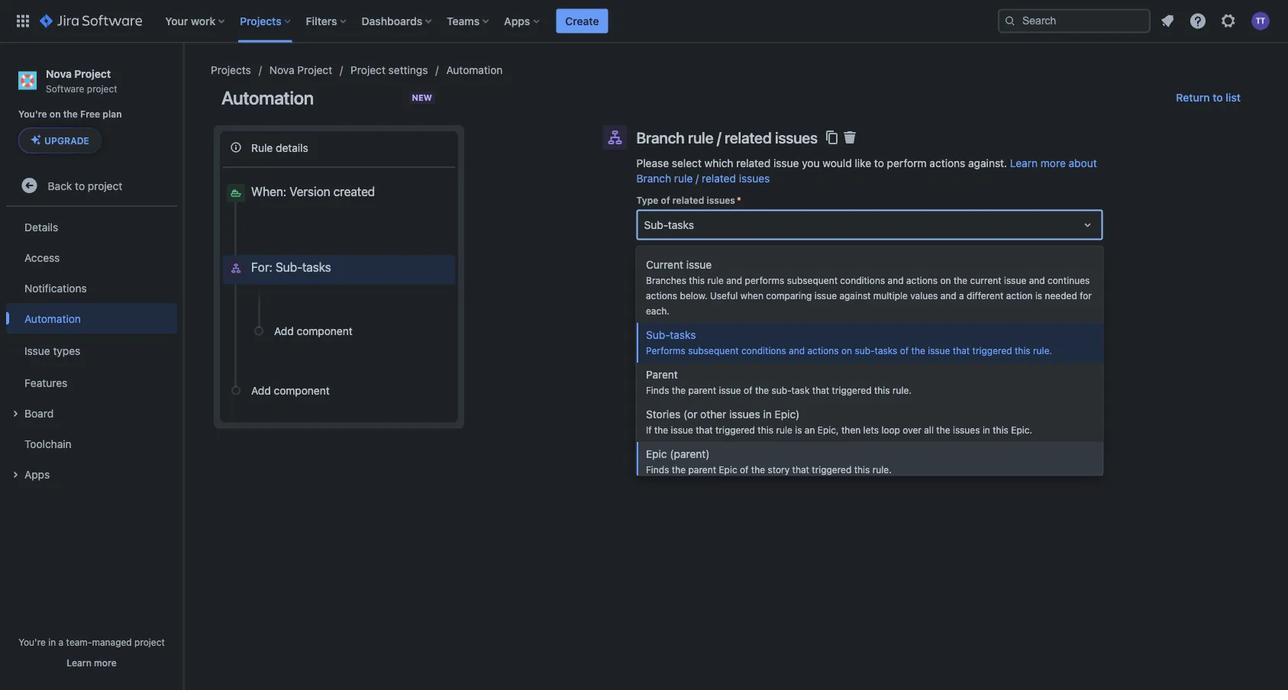 Task type: vqa. For each thing, say whether or not it's contained in the screenshot.
research link
no



Task type: locate. For each thing, give the bounding box(es) containing it.
rule inside rule details button
[[251, 141, 273, 154]]

only up section.
[[637, 330, 656, 341]]

features
[[24, 376, 67, 389]]

0 horizontal spatial automation link
[[6, 303, 177, 334]]

0 vertical spatial only
[[658, 247, 681, 259]]

issues up 'performs'
[[659, 330, 686, 341]]

sub- inside sub-tasks performs subsequent conditions and actions on sub-tasks of the issue that triggered this rule.
[[855, 345, 875, 356]]

0 horizontal spatial project
[[74, 67, 111, 80]]

1 vertical spatial sub-
[[276, 260, 302, 274]]

on
[[50, 109, 61, 119], [940, 275, 951, 285], [841, 345, 852, 356]]

1 vertical spatial expand image
[[6, 466, 24, 484]]

0 horizontal spatial delete image
[[433, 259, 451, 278]]

0 vertical spatial automation
[[446, 64, 503, 76]]

triggered for of
[[832, 385, 872, 395]]

and inside sub-tasks performs subsequent conditions and actions on sub-tasks of the issue that triggered this rule.
[[789, 345, 805, 356]]

1 vertical spatial component
[[274, 384, 330, 397]]

0 horizontal spatial nova
[[46, 67, 72, 80]]

automation for notifications
[[24, 312, 81, 325]]

duplicate image
[[823, 128, 841, 147]]

apps down the 'toolchain'
[[24, 468, 50, 481]]

projects
[[717, 281, 754, 292], [756, 330, 792, 341]]

board button
[[6, 398, 177, 429]]

of right the type
[[661, 195, 670, 206]]

rule. up over at bottom
[[893, 385, 912, 395]]

tasks
[[668, 218, 694, 231], [302, 260, 331, 274], [670, 328, 696, 341], [875, 345, 897, 356]]

sub-tasks performs subsequent conditions and actions on sub-tasks of the issue that triggered this rule.
[[646, 328, 1052, 356]]

automation for project settings
[[446, 64, 503, 76]]

expand image for apps
[[6, 466, 24, 484]]

1 horizontal spatial more
[[1041, 157, 1066, 170]]

0 vertical spatial expand image
[[6, 405, 24, 423]]

rule for rule restricted to projects
[[637, 281, 656, 292]]

projects inside only issues from the above projects will be considered. you can change this restriction in the 'rule details' section.
[[756, 330, 792, 341]]

2 horizontal spatial rule.
[[1033, 345, 1052, 356]]

1 horizontal spatial rule
[[637, 281, 656, 292]]

issues left *
[[707, 195, 736, 206]]

delete image
[[841, 128, 859, 147], [433, 259, 451, 278]]

2 horizontal spatial on
[[940, 275, 951, 285]]

issues up *
[[739, 172, 770, 185]]

is
[[1035, 290, 1042, 301], [795, 424, 802, 435]]

conditions
[[840, 275, 885, 285], [741, 345, 786, 356]]

1 horizontal spatial rule.
[[893, 385, 912, 395]]

learn down "team-"
[[67, 658, 92, 668]]

work
[[191, 15, 216, 27]]

tasks right for: on the top
[[302, 260, 331, 274]]

project for nova project
[[297, 64, 332, 76]]

finds inside epic (parent) finds the parent epic of the story that triggered this rule.
[[646, 464, 669, 475]]

nova up software
[[46, 67, 72, 80]]

1 parent from the top
[[688, 385, 716, 395]]

2 vertical spatial sub-
[[646, 328, 670, 341]]

/ down select
[[696, 172, 699, 185]]

1 horizontal spatial project
[[297, 64, 332, 76]]

nova inside nova project software project
[[46, 67, 72, 80]]

1 vertical spatial branch
[[637, 172, 671, 185]]

1 horizontal spatial sub-
[[855, 345, 875, 356]]

type of related issues *
[[637, 195, 741, 206]]

0 horizontal spatial learn
[[67, 658, 92, 668]]

expand image inside 'board' button
[[6, 405, 24, 423]]

your profile and settings image
[[1252, 12, 1270, 30]]

1 horizontal spatial apps
[[504, 15, 530, 27]]

0 horizontal spatial subsequent
[[688, 345, 739, 356]]

create
[[565, 15, 599, 27]]

epic down if
[[646, 448, 667, 460]]

changed
[[804, 247, 847, 259]]

0 vertical spatial is
[[1035, 290, 1042, 301]]

issue types link
[[6, 334, 177, 368]]

in right restriction
[[1013, 330, 1021, 341]]

2 vertical spatial rule.
[[872, 464, 892, 475]]

branch
[[637, 128, 685, 146], [637, 172, 671, 185]]

this left epic.
[[993, 424, 1009, 435]]

0 vertical spatial apps
[[504, 15, 530, 27]]

1 vertical spatial subsequent
[[688, 345, 739, 356]]

branches
[[646, 275, 686, 285]]

apps inside dropdown button
[[504, 15, 530, 27]]

other
[[700, 408, 726, 420]]

sub- for sub-tasks performs subsequent conditions and actions on sub-tasks of the issue that triggered this rule.
[[646, 328, 670, 341]]

apps
[[504, 15, 530, 27], [24, 468, 50, 481]]

project right managed
[[134, 637, 165, 648]]

2 horizontal spatial automation
[[446, 64, 503, 76]]

rule. down loop on the right
[[872, 464, 892, 475]]

issues right other
[[729, 408, 760, 420]]

triggered for epic)
[[715, 424, 755, 435]]

back to project
[[48, 179, 122, 192]]

that inside sub-tasks performs subsequent conditions and actions on sub-tasks of the issue that triggered this rule.
[[953, 345, 970, 356]]

projects inside dropdown button
[[240, 15, 282, 27]]

0 horizontal spatial projects
[[717, 281, 754, 292]]

learn inside learn more about branch rule / related issues
[[1010, 157, 1038, 170]]

projects right "sidebar navigation" icon
[[211, 64, 251, 76]]

learn for learn more
[[67, 658, 92, 668]]

0 vertical spatial sub-
[[855, 345, 875, 356]]

your work
[[165, 15, 216, 27]]

actions
[[930, 157, 966, 170], [906, 275, 938, 285], [646, 290, 677, 301], [807, 345, 839, 356]]

this inside only issues from the above projects will be considered. you can change this restriction in the 'rule details' section.
[[948, 330, 964, 341]]

1 branch from the top
[[637, 128, 685, 146]]

that right task
[[812, 385, 829, 395]]

1 finds from the top
[[646, 385, 669, 395]]

that
[[756, 247, 775, 259], [953, 345, 970, 356], [812, 385, 829, 395], [696, 424, 713, 435], [792, 464, 809, 475]]

current
[[970, 275, 1001, 285]]

1 vertical spatial add
[[251, 384, 271, 397]]

0 vertical spatial finds
[[646, 385, 669, 395]]

projects
[[240, 15, 282, 27], [211, 64, 251, 76]]

rule details
[[251, 141, 308, 154]]

issue up action
[[1004, 275, 1026, 285]]

1 vertical spatial sub-
[[771, 385, 791, 395]]

board
[[24, 407, 54, 420]]

automation link for project settings
[[446, 61, 503, 79]]

you
[[877, 330, 893, 341]]

branch up please
[[637, 128, 685, 146]]

0 vertical spatial projects
[[717, 281, 754, 292]]

of
[[661, 195, 670, 206], [900, 345, 909, 356], [744, 385, 752, 395], [740, 464, 748, 475]]

0 horizontal spatial more
[[94, 658, 117, 668]]

project inside nova project software project
[[87, 83, 117, 94]]

0 horizontal spatial rule.
[[872, 464, 892, 475]]

triggered down restriction
[[972, 345, 1012, 356]]

more
[[1041, 157, 1066, 170], [94, 658, 117, 668]]

learn more
[[67, 658, 117, 668]]

only inside only issues from the above projects will be considered. you can change this restriction in the 'rule details' section.
[[637, 330, 656, 341]]

only issues from the above projects will be considered. you can change this restriction in the 'rule details' section.
[[637, 330, 1096, 353]]

apps button
[[500, 9, 546, 33]]

1 vertical spatial parent
[[688, 464, 716, 475]]

*
[[737, 195, 741, 206]]

1 horizontal spatial subsequent
[[787, 275, 838, 285]]

more for learn more
[[94, 658, 117, 668]]

only up branches
[[658, 247, 681, 259]]

rule. inside sub-tasks performs subsequent conditions and actions on sub-tasks of the issue that triggered this rule.
[[1033, 345, 1052, 356]]

1 vertical spatial finds
[[646, 464, 669, 475]]

version
[[290, 184, 330, 199]]

1 horizontal spatial epic
[[719, 464, 737, 475]]

sub- down considered.
[[855, 345, 875, 356]]

2 you're from the top
[[18, 637, 46, 648]]

1 vertical spatial rule.
[[893, 385, 912, 395]]

this up below.
[[689, 275, 705, 285]]

add component
[[274, 325, 353, 337], [251, 384, 330, 397]]

that for epic)
[[696, 424, 713, 435]]

1 vertical spatial you're
[[18, 637, 46, 648]]

rule inside current issue branches this rule and performs subsequent conditions and actions on the current issue and continues actions below. useful when comparing issue against multiple values and a different action is needed for each.
[[707, 275, 724, 285]]

primary element
[[9, 0, 998, 42]]

2 branch from the top
[[637, 172, 671, 185]]

1 vertical spatial is
[[795, 424, 802, 435]]

1 vertical spatial project
[[88, 179, 122, 192]]

rule. down 'rule
[[1033, 345, 1052, 356]]

expand image down features at the bottom of the page
[[6, 405, 24, 423]]

2 expand image from the top
[[6, 466, 24, 484]]

1 you're from the top
[[18, 109, 47, 119]]

sidebar navigation image
[[167, 61, 200, 92]]

1 horizontal spatial automation
[[222, 87, 314, 108]]

1 vertical spatial apps
[[24, 468, 50, 481]]

finds down if
[[646, 464, 669, 475]]

automation
[[446, 64, 503, 76], [222, 87, 314, 108], [24, 312, 81, 325]]

open image
[[1079, 216, 1097, 234]]

projects button
[[235, 9, 297, 33]]

actions down be
[[807, 345, 839, 356]]

for
[[1080, 290, 1092, 301]]

sub- inside sub-tasks performs subsequent conditions and actions on sub-tasks of the issue that triggered this rule.
[[646, 328, 670, 341]]

conditions inside current issue branches this rule and performs subsequent conditions and actions on the current issue and continues actions below. useful when comparing issue against multiple values and a different action is needed for each.
[[840, 275, 885, 285]]

parent inside parent finds the parent issue of the sub-task that triggered this rule.
[[688, 385, 716, 395]]

2 vertical spatial automation
[[24, 312, 81, 325]]

1 vertical spatial automation link
[[6, 303, 177, 334]]

2 vertical spatial on
[[841, 345, 852, 356]]

0 vertical spatial /
[[717, 128, 721, 146]]

1 horizontal spatial automation link
[[446, 61, 503, 79]]

that inside stories (or other issues in epic) if the issue that triggered this rule is an epic, then lets loop over all the issues in this epic.
[[696, 424, 713, 435]]

1 vertical spatial more
[[94, 658, 117, 668]]

group
[[6, 207, 177, 494]]

0 vertical spatial sub-
[[644, 218, 668, 231]]

project up software
[[74, 67, 111, 80]]

more inside button
[[94, 658, 117, 668]]

parent up other
[[688, 385, 716, 395]]

1 horizontal spatial /
[[717, 128, 721, 146]]

1 horizontal spatial only
[[658, 247, 681, 259]]

details
[[276, 141, 308, 154]]

1 vertical spatial conditions
[[741, 345, 786, 356]]

projects right work
[[240, 15, 282, 27]]

add component button
[[246, 318, 455, 344], [223, 378, 455, 404]]

0 vertical spatial delete image
[[841, 128, 859, 147]]

1 horizontal spatial a
[[959, 290, 964, 301]]

issue down '(or'
[[671, 424, 693, 435]]

a left "team-"
[[59, 637, 64, 648]]

is right action
[[1035, 290, 1042, 301]]

1 vertical spatial on
[[940, 275, 951, 285]]

each.
[[646, 305, 669, 316]]

1 vertical spatial only
[[637, 330, 656, 341]]

you're left "team-"
[[18, 637, 46, 648]]

sub- up epic)
[[771, 385, 791, 395]]

rule inside learn more about branch rule / related issues
[[674, 172, 693, 185]]

of left story on the bottom of the page
[[740, 464, 748, 475]]

epic)
[[775, 408, 800, 420]]

automation link down teams popup button
[[446, 61, 503, 79]]

issue inside stories (or other issues in epic) if the issue that triggered this rule is an epic, then lets loop over all the issues in this epic.
[[671, 424, 693, 435]]

back to project link
[[6, 170, 177, 201]]

projects for projects dropdown button
[[240, 15, 282, 27]]

is inside stories (or other issues in epic) if the issue that triggered this rule is an epic, then lets loop over all the issues in this epic.
[[795, 424, 802, 435]]

rule left details
[[251, 141, 273, 154]]

rule
[[251, 141, 273, 154], [637, 281, 656, 292]]

you're for you're in a team-managed project
[[18, 637, 46, 648]]

stories (or other issues in epic) if the issue that triggered this rule is an epic, then lets loop over all the issues in this epic.
[[646, 408, 1032, 435]]

0 vertical spatial add component
[[274, 325, 353, 337]]

rule
[[688, 128, 714, 146], [674, 172, 693, 185], [964, 247, 982, 259], [707, 275, 724, 285], [776, 424, 792, 435]]

rule for rule details
[[251, 141, 273, 154]]

project left settings
[[351, 64, 386, 76]]

of inside parent finds the parent issue of the sub-task that triggered this rule.
[[744, 385, 752, 395]]

rule. for parent
[[893, 385, 912, 395]]

0 vertical spatial automation link
[[446, 61, 503, 79]]

0 vertical spatial rule.
[[1033, 345, 1052, 356]]

sub- right for: on the top
[[276, 260, 302, 274]]

in
[[1013, 330, 1021, 341], [763, 408, 772, 420], [983, 424, 990, 435], [48, 637, 56, 648]]

will
[[794, 330, 808, 341]]

that down other
[[696, 424, 713, 435]]

0 horizontal spatial only
[[637, 330, 656, 341]]

an
[[805, 424, 815, 435]]

expand image down the 'toolchain'
[[6, 466, 24, 484]]

0 horizontal spatial sub-
[[771, 385, 791, 395]]

project inside nova project software project
[[74, 67, 111, 80]]

in left epic.
[[983, 424, 990, 435]]

finds down parent
[[646, 385, 669, 395]]

filters button
[[301, 9, 353, 33]]

conditions down the above
[[741, 345, 786, 356]]

projects link
[[211, 61, 251, 79]]

rule.
[[1033, 345, 1052, 356], [893, 385, 912, 395], [872, 464, 892, 475]]

0 horizontal spatial conditions
[[741, 345, 786, 356]]

1 horizontal spatial conditions
[[840, 275, 885, 285]]

rule. inside parent finds the parent issue of the sub-task that triggered this rule.
[[893, 385, 912, 395]]

1 horizontal spatial add
[[274, 325, 294, 337]]

/ inside learn more about branch rule / related issues
[[696, 172, 699, 185]]

notifications image
[[1159, 12, 1177, 30]]

rule up useful
[[707, 275, 724, 285]]

this down action
[[1015, 345, 1031, 356]]

0 vertical spatial learn
[[1010, 157, 1038, 170]]

expand image for board
[[6, 405, 24, 423]]

against.
[[969, 157, 1008, 170]]

managed
[[92, 637, 132, 648]]

help image
[[1189, 12, 1208, 30]]

create button
[[556, 9, 608, 33]]

to left list
[[1213, 91, 1223, 104]]

0 horizontal spatial rule
[[251, 141, 273, 154]]

considered.
[[824, 330, 875, 341]]

in inside only issues from the above projects will be considered. you can change this restriction in the 'rule details' section.
[[1013, 330, 1021, 341]]

actions left against.
[[930, 157, 966, 170]]

1 expand image from the top
[[6, 405, 24, 423]]

issues
[[775, 128, 818, 146], [739, 172, 770, 185], [707, 195, 736, 206], [722, 247, 753, 259], [659, 330, 686, 341], [729, 408, 760, 420], [953, 424, 980, 435]]

triggered
[[972, 345, 1012, 356], [832, 385, 872, 395], [715, 424, 755, 435], [812, 464, 852, 475]]

this down lets at the bottom right of the page
[[854, 464, 870, 475]]

automation down notifications
[[24, 312, 81, 325]]

on up upgrade button
[[50, 109, 61, 119]]

1 vertical spatial delete image
[[433, 259, 451, 278]]

0 horizontal spatial apps
[[24, 468, 50, 481]]

access
[[24, 251, 60, 264]]

project up 'details' link
[[88, 179, 122, 192]]

1 horizontal spatial projects
[[756, 330, 792, 341]]

1 horizontal spatial learn
[[1010, 157, 1038, 170]]

projects left will
[[756, 330, 792, 341]]

0 horizontal spatial epic
[[646, 448, 667, 460]]

action
[[1006, 290, 1033, 301]]

subsequent
[[787, 275, 838, 285], [688, 345, 739, 356]]

a left "different"
[[959, 290, 964, 301]]

0 vertical spatial project
[[87, 83, 117, 94]]

1 horizontal spatial is
[[1035, 290, 1042, 301]]

filters
[[306, 15, 337, 27]]

useful
[[710, 290, 738, 301]]

0 vertical spatial parent
[[688, 385, 716, 395]]

1 vertical spatial projects
[[211, 64, 251, 76]]

settings image
[[1220, 12, 1238, 30]]

that inside parent finds the parent issue of the sub-task that triggered this rule.
[[812, 385, 829, 395]]

actions up each.
[[646, 290, 677, 301]]

actions inside sub-tasks performs subsequent conditions and actions on sub-tasks of the issue that triggered this rule.
[[807, 345, 839, 356]]

team-
[[66, 637, 92, 648]]

tasks up 'performs'
[[670, 328, 696, 341]]

automation down teams popup button
[[446, 64, 503, 76]]

1 vertical spatial learn
[[67, 658, 92, 668]]

0 vertical spatial projects
[[240, 15, 282, 27]]

return to list button
[[1167, 86, 1250, 110]]

0 horizontal spatial add
[[251, 384, 271, 397]]

more inside learn more about branch rule / related issues
[[1041, 157, 1066, 170]]

software
[[46, 83, 84, 94]]

performs
[[646, 345, 685, 356]]

on inside sub-tasks performs subsequent conditions and actions on sub-tasks of the issue that triggered this rule.
[[841, 345, 852, 356]]

issue up other
[[719, 385, 741, 395]]

lets
[[863, 424, 879, 435]]

rule down epic)
[[776, 424, 792, 435]]

you're up upgrade button
[[18, 109, 47, 119]]

sub-
[[644, 218, 668, 231], [276, 260, 302, 274], [646, 328, 670, 341]]

1 horizontal spatial on
[[841, 345, 852, 356]]

expand image inside apps button
[[6, 466, 24, 484]]

issues right include
[[722, 247, 753, 259]]

this inside current issue branches this rule and performs subsequent conditions and actions on the current issue and continues actions below. useful when comparing issue against multiple values and a different action is needed for each.
[[689, 275, 705, 285]]

1 vertical spatial a
[[59, 637, 64, 648]]

1 vertical spatial /
[[696, 172, 699, 185]]

banner
[[0, 0, 1289, 43]]

0 vertical spatial a
[[959, 290, 964, 301]]

issues up you
[[775, 128, 818, 146]]

plan
[[103, 109, 122, 119]]

project up plan
[[87, 83, 117, 94]]

to inside button
[[1213, 91, 1223, 104]]

/
[[717, 128, 721, 146], [696, 172, 699, 185]]

/ up which
[[717, 128, 721, 146]]

rule. inside epic (parent) finds the parent epic of the story that triggered this rule.
[[872, 464, 892, 475]]

automation link up types
[[6, 303, 177, 334]]

that inside epic (parent) finds the parent epic of the story that triggered this rule.
[[792, 464, 809, 475]]

rule up each.
[[637, 281, 656, 292]]

1 horizontal spatial delete image
[[841, 128, 859, 147]]

triggered down "epic,"
[[812, 464, 852, 475]]

nova right projects link on the top of the page
[[269, 64, 295, 76]]

the left story on the bottom of the page
[[751, 464, 765, 475]]

add for bottom add component button
[[251, 384, 271, 397]]

2 parent from the top
[[688, 464, 716, 475]]

expand image
[[6, 405, 24, 423], [6, 466, 24, 484]]

more left about
[[1041, 157, 1066, 170]]

2 finds from the top
[[646, 464, 669, 475]]

this up epic (parent) finds the parent epic of the story that triggered this rule.
[[758, 424, 773, 435]]

0 vertical spatial branch
[[637, 128, 685, 146]]

0 vertical spatial add
[[274, 325, 294, 337]]

learn inside button
[[67, 658, 92, 668]]

0 horizontal spatial automation
[[24, 312, 81, 325]]

delete image inside the for: sub-tasks button
[[433, 259, 451, 278]]

triggered inside stories (or other issues in epic) if the issue that triggered this rule is an epic, then lets loop over all the issues in this epic.
[[715, 424, 755, 435]]

that right story on the bottom of the page
[[792, 464, 809, 475]]

learn
[[1010, 157, 1038, 170], [67, 658, 92, 668]]

issues inside learn more about branch rule / related issues
[[739, 172, 770, 185]]

sub- inside parent finds the parent issue of the sub-task that triggered this rule.
[[771, 385, 791, 395]]

subsequent down the "from"
[[688, 345, 739, 356]]

0 vertical spatial subsequent
[[787, 275, 838, 285]]

you're
[[18, 109, 47, 119], [18, 637, 46, 648]]

triggered inside parent finds the parent issue of the sub-task that triggered this rule.
[[832, 385, 872, 395]]

issues right the all
[[953, 424, 980, 435]]

1 horizontal spatial nova
[[269, 64, 295, 76]]

branch rule / related issues image
[[606, 128, 624, 147]]

learn right against.
[[1010, 157, 1038, 170]]

1 vertical spatial add component
[[251, 384, 330, 397]]

the left last
[[879, 247, 895, 259]]

2 horizontal spatial project
[[351, 64, 386, 76]]

expand image
[[633, 406, 651, 424]]

triggered inside epic (parent) finds the parent epic of the story that triggered this rule.
[[812, 464, 852, 475]]

the down change
[[911, 345, 925, 356]]

to right 'like'
[[875, 157, 884, 170]]

1 vertical spatial rule
[[637, 281, 656, 292]]

projects right below.
[[717, 281, 754, 292]]

jira software image
[[40, 12, 142, 30], [40, 12, 142, 30]]

restricted
[[659, 281, 703, 292]]

the
[[63, 109, 78, 119], [879, 247, 895, 259], [954, 275, 968, 285], [711, 330, 725, 341], [1024, 330, 1038, 341], [911, 345, 925, 356], [672, 385, 686, 395], [755, 385, 769, 395], [654, 424, 668, 435], [936, 424, 950, 435], [672, 464, 686, 475], [751, 464, 765, 475]]

the left current
[[954, 275, 968, 285]]

and down will
[[789, 345, 805, 356]]



Task type: describe. For each thing, give the bounding box(es) containing it.
actions up values on the right top of page
[[906, 275, 938, 285]]

you're in a team-managed project
[[18, 637, 165, 648]]

rule restricted to projects
[[637, 281, 754, 292]]

and up multiple
[[888, 275, 904, 285]]

the right the all
[[936, 424, 950, 435]]

sub- inside the for: sub-tasks button
[[276, 260, 302, 274]]

related inside learn more about branch rule / related issues
[[702, 172, 736, 185]]

when: version created
[[251, 184, 375, 199]]

teams
[[447, 15, 480, 27]]

epic (parent) finds the parent epic of the story that triggered this rule.
[[646, 448, 892, 475]]

tasks inside button
[[302, 260, 331, 274]]

issue up rule restricted to projects
[[686, 258, 712, 271]]

projects for projects link on the top of the page
[[211, 64, 251, 76]]

(or
[[683, 408, 697, 420]]

the inside sub-tasks performs subsequent conditions and actions on sub-tasks of the issue that triggered this rule.
[[911, 345, 925, 356]]

issue left against on the right of the page
[[814, 290, 837, 301]]

issue inside sub-tasks performs subsequent conditions and actions on sub-tasks of the issue that triggered this rule.
[[928, 345, 950, 356]]

against
[[839, 290, 871, 301]]

the right if
[[654, 424, 668, 435]]

this right time
[[943, 247, 961, 259]]

apps button
[[6, 459, 177, 490]]

project settings link
[[351, 61, 428, 79]]

nova for nova project
[[269, 64, 295, 76]]

all
[[924, 424, 934, 435]]

subsequent inside current issue branches this rule and performs subsequent conditions and actions on the current issue and continues actions below. useful when comparing issue against multiple values and a different action is needed for each.
[[787, 275, 838, 285]]

your work button
[[161, 9, 231, 33]]

project for nova project software project
[[74, 67, 111, 80]]

is inside current issue branches this rule and performs subsequent conditions and actions on the current issue and continues actions below. useful when comparing issue against multiple values and a different action is needed for each.
[[1035, 290, 1042, 301]]

finds inside parent finds the parent issue of the sub-task that triggered this rule.
[[646, 385, 669, 395]]

dashboards
[[362, 15, 423, 27]]

'rule
[[1040, 330, 1062, 341]]

0 horizontal spatial a
[[59, 637, 64, 648]]

epic,
[[818, 424, 839, 435]]

teams button
[[442, 9, 495, 33]]

this inside epic (parent) finds the parent epic of the story that triggered this rule.
[[854, 464, 870, 475]]

0 vertical spatial epic
[[646, 448, 667, 460]]

issue
[[24, 344, 50, 357]]

type
[[637, 195, 659, 206]]

please
[[637, 157, 669, 170]]

perform
[[887, 157, 927, 170]]

issues inside only issues from the above projects will be considered. you can change this restriction in the 'rule details' section.
[[659, 330, 686, 341]]

of inside epic (parent) finds the parent epic of the story that triggered this rule.
[[740, 464, 748, 475]]

in left "team-"
[[48, 637, 56, 648]]

the down (parent)
[[672, 464, 686, 475]]

please select which related issue you would like to perform actions against.
[[637, 157, 1008, 170]]

epic.
[[1011, 424, 1032, 435]]

for: sub-tasks
[[251, 260, 331, 274]]

from
[[689, 330, 709, 341]]

you're on the free plan
[[18, 109, 122, 119]]

types
[[53, 344, 80, 357]]

task
[[791, 385, 810, 395]]

subsequent inside sub-tasks performs subsequent conditions and actions on sub-tasks of the issue that triggered this rule.
[[688, 345, 739, 356]]

1 vertical spatial add component button
[[223, 378, 455, 404]]

2 vertical spatial project
[[134, 637, 165, 648]]

triggered for epic
[[812, 464, 852, 475]]

apps inside button
[[24, 468, 50, 481]]

only for only include issues that have changed since the last time this rule executed
[[658, 247, 681, 259]]

(parent)
[[670, 448, 710, 460]]

access link
[[6, 242, 177, 273]]

nova project link
[[269, 61, 332, 79]]

automation link for notifications
[[6, 303, 177, 334]]

add for topmost add component button
[[274, 325, 294, 337]]

and right values on the right top of page
[[940, 290, 956, 301]]

1 vertical spatial epic
[[719, 464, 737, 475]]

0 vertical spatial on
[[50, 109, 61, 119]]

back
[[48, 179, 72, 192]]

below.
[[680, 290, 707, 301]]

parent inside epic (parent) finds the parent epic of the story that triggered this rule.
[[688, 464, 716, 475]]

learn for learn more about branch rule / related issues
[[1010, 157, 1038, 170]]

this inside sub-tasks performs subsequent conditions and actions on sub-tasks of the issue that triggered this rule.
[[1015, 345, 1031, 356]]

tasks down type of related issues * at the top of page
[[668, 218, 694, 231]]

section.
[[637, 342, 671, 353]]

only for only issues from the above projects will be considered. you can change this restriction in the 'rule details' section.
[[637, 330, 656, 341]]

that for epic
[[792, 464, 809, 475]]

parent finds the parent issue of the sub-task that triggered this rule.
[[646, 368, 912, 395]]

the right the "from"
[[711, 330, 725, 341]]

free
[[80, 109, 100, 119]]

triggered inside sub-tasks performs subsequent conditions and actions on sub-tasks of the issue that triggered this rule.
[[972, 345, 1012, 356]]

to right back
[[75, 179, 85, 192]]

like
[[855, 157, 872, 170]]

branch inside learn more about branch rule / related issues
[[637, 172, 671, 185]]

in left epic)
[[763, 408, 772, 420]]

related up which
[[725, 128, 772, 146]]

continues
[[1048, 275, 1090, 285]]

0 vertical spatial component
[[297, 325, 353, 337]]

a inside current issue branches this rule and performs subsequent conditions and actions on the current issue and continues actions below. useful when comparing issue against multiple values and a different action is needed for each.
[[959, 290, 964, 301]]

branch rule / related issues
[[637, 128, 818, 146]]

notifications
[[24, 282, 87, 294]]

rule up select
[[688, 128, 714, 146]]

this inside parent finds the parent issue of the sub-task that triggered this rule.
[[874, 385, 890, 395]]

stories
[[646, 408, 680, 420]]

details'
[[1064, 330, 1096, 341]]

on inside current issue branches this rule and performs subsequent conditions and actions on the current issue and continues actions below. useful when comparing issue against multiple values and a different action is needed for each.
[[940, 275, 951, 285]]

which
[[705, 157, 734, 170]]

add component for topmost add component button
[[274, 325, 353, 337]]

the inside current issue branches this rule and performs subsequent conditions and actions on the current issue and continues actions below. useful when comparing issue against multiple values and a different action is needed for each.
[[954, 275, 968, 285]]

add component for bottom add component button
[[251, 384, 330, 397]]

when:
[[251, 184, 287, 199]]

dashboards button
[[357, 9, 438, 33]]

your
[[165, 15, 188, 27]]

return
[[1177, 91, 1210, 104]]

sub- for sub-tasks
[[644, 218, 668, 231]]

about
[[1069, 157, 1097, 170]]

rule up current
[[964, 247, 982, 259]]

only include issues that have changed since the last time this rule executed
[[658, 247, 1030, 259]]

needed
[[1045, 290, 1077, 301]]

and up action
[[1029, 275, 1045, 285]]

related up sub-tasks
[[673, 195, 705, 206]]

issue inside parent finds the parent issue of the sub-task that triggered this rule.
[[719, 385, 741, 395]]

that left have
[[756, 247, 775, 259]]

rule restricted to projects element
[[637, 296, 1103, 326]]

for: sub-tasks button
[[223, 255, 455, 285]]

parent
[[646, 368, 678, 381]]

multiple
[[873, 290, 908, 301]]

return to list
[[1177, 91, 1241, 104]]

of inside sub-tasks performs subsequent conditions and actions on sub-tasks of the issue that triggered this rule.
[[900, 345, 909, 356]]

only issues from the above projects will be considered. you can change this restriction in the 'rule details' section. alert
[[637, 329, 1103, 354]]

tasks down you
[[875, 345, 897, 356]]

select
[[672, 157, 702, 170]]

banner containing your work
[[0, 0, 1289, 43]]

issue left you
[[774, 157, 799, 170]]

last
[[898, 247, 915, 259]]

appswitcher icon image
[[14, 12, 32, 30]]

issue types
[[24, 344, 80, 357]]

upgrade button
[[19, 128, 101, 153]]

delete image for for: sub-tasks
[[433, 259, 451, 278]]

the left 'rule
[[1024, 330, 1038, 341]]

include
[[683, 247, 719, 259]]

would
[[823, 157, 852, 170]]

you're for you're on the free plan
[[18, 109, 47, 119]]

time
[[918, 247, 940, 259]]

then
[[841, 424, 861, 435]]

delete image for branch rule / related issues
[[841, 128, 859, 147]]

rule. for epic (parent)
[[872, 464, 892, 475]]

related right which
[[737, 157, 771, 170]]

search image
[[1004, 15, 1017, 27]]

if
[[646, 424, 652, 435]]

new
[[412, 92, 432, 102]]

upgrade
[[44, 135, 89, 146]]

values
[[910, 290, 938, 301]]

more for learn more about branch rule / related issues
[[1041, 157, 1066, 170]]

conditions inside sub-tasks performs subsequent conditions and actions on sub-tasks of the issue that triggered this rule.
[[741, 345, 786, 356]]

the left free
[[63, 109, 78, 119]]

that for of
[[812, 385, 829, 395]]

the left task
[[755, 385, 769, 395]]

current issue branches this rule and performs subsequent conditions and actions on the current issue and continues actions below. useful when comparing issue against multiple values and a different action is needed for each.
[[646, 258, 1092, 316]]

restriction
[[967, 330, 1011, 341]]

project settings
[[351, 64, 428, 76]]

details
[[24, 221, 58, 233]]

details link
[[6, 212, 177, 242]]

to right 'restricted'
[[706, 281, 715, 292]]

group containing details
[[6, 207, 177, 494]]

over
[[903, 424, 921, 435]]

above
[[728, 330, 754, 341]]

rule inside stories (or other issues in epic) if the issue that triggered this rule is an epic, then lets loop over all the issues in this epic.
[[776, 424, 792, 435]]

nova for nova project software project
[[46, 67, 72, 80]]

0 vertical spatial add component button
[[246, 318, 455, 344]]

the down parent
[[672, 385, 686, 395]]

for:
[[251, 260, 273, 274]]

and up useful
[[726, 275, 742, 285]]

1 vertical spatial automation
[[222, 87, 314, 108]]

comparing
[[766, 290, 812, 301]]

Search field
[[998, 9, 1151, 33]]

sub-tasks
[[644, 218, 694, 231]]

when: version created button
[[223, 180, 455, 222]]

learn more about branch rule / related issues
[[637, 157, 1097, 185]]



